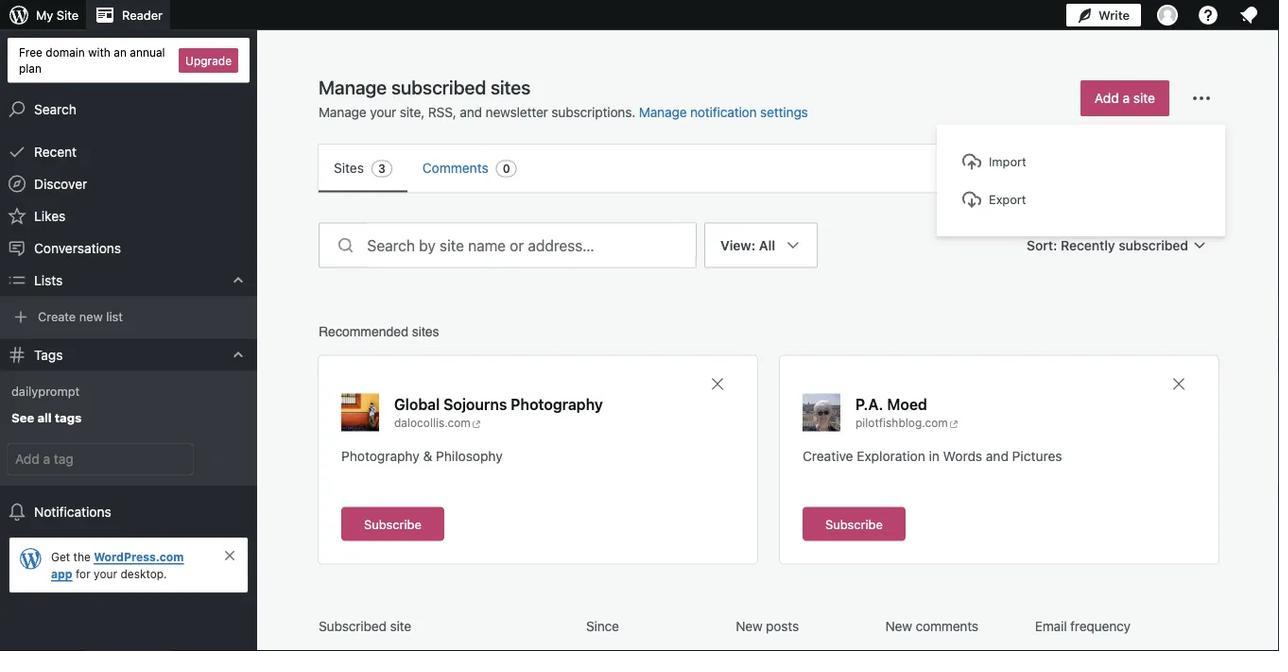 Task type: describe. For each thing, give the bounding box(es) containing it.
new
[[79, 309, 103, 324]]

site
[[57, 8, 79, 22]]

subscriptions.
[[552, 105, 636, 120]]

global
[[394, 395, 440, 413]]

the
[[73, 550, 91, 564]]

site,
[[400, 105, 425, 120]]

creative
[[803, 448, 854, 464]]

subscribe for global sojourns photography
[[364, 517, 422, 532]]

reader
[[122, 8, 163, 22]]

for your desktop.
[[72, 568, 167, 581]]

recently
[[1061, 237, 1116, 253]]

all
[[759, 237, 776, 253]]

help image
[[1197, 4, 1220, 26]]

sort: recently subscribed
[[1027, 237, 1189, 253]]

see all tags
[[11, 411, 82, 425]]

Search search field
[[367, 224, 696, 267]]

dailyprompt
[[11, 384, 80, 398]]

search
[[34, 101, 77, 117]]

Add a tag text field
[[8, 445, 193, 475]]

annual
[[130, 45, 165, 59]]

manage notification settings link
[[639, 105, 808, 120]]

add button
[[200, 445, 246, 475]]

newsletter
[[486, 105, 548, 120]]

wordpress.com
[[94, 550, 184, 564]]

new comments
[[886, 619, 979, 634]]

see
[[11, 411, 34, 425]]

new posts
[[736, 619, 799, 634]]

pilotfishblog.com link
[[856, 415, 962, 432]]

keyboard_arrow_down image for tags
[[229, 346, 248, 365]]

get the
[[51, 550, 94, 564]]

likes
[[34, 208, 66, 224]]

create new list link
[[0, 303, 257, 332]]

dismiss image
[[222, 549, 237, 564]]

manage subscribed sites manage your site, rss, and newsletter subscriptions. manage notification settings
[[319, 76, 808, 120]]

row inside manage subscribed sites main content
[[319, 617, 1219, 651]]

none search field inside manage subscribed sites main content
[[319, 223, 697, 268]]

conversations
[[34, 240, 121, 256]]

tags
[[55, 411, 82, 425]]

manage subscribed sites main content
[[288, 75, 1249, 652]]

likes link
[[0, 200, 257, 232]]

new posts column header
[[736, 617, 878, 636]]

add for add
[[212, 453, 235, 467]]

add a site
[[1095, 90, 1156, 106]]

export button
[[957, 183, 1206, 217]]

sites
[[412, 324, 439, 339]]

lists
[[34, 272, 63, 288]]

view: all
[[721, 237, 776, 253]]

new for new posts
[[736, 619, 763, 634]]

add for add a site
[[1095, 90, 1120, 106]]

conversations link
[[0, 232, 257, 264]]

export
[[989, 192, 1027, 207]]

keyboard_arrow_down image for lists
[[229, 271, 248, 290]]

discover
[[34, 176, 87, 192]]

since
[[586, 619, 619, 634]]

recent link
[[0, 136, 257, 168]]

sojourns
[[444, 395, 507, 413]]

domain
[[46, 45, 85, 59]]

rss,
[[428, 105, 457, 120]]

moed
[[888, 395, 928, 413]]

subscribe for p.a. moed
[[826, 517, 883, 532]]

subscribed
[[319, 619, 387, 634]]

import
[[989, 155, 1027, 169]]

0
[[503, 162, 510, 175]]

and inside manage subscribed sites manage your site, rss, and newsletter subscriptions. manage notification settings
[[460, 105, 482, 120]]

new comments column header
[[886, 617, 1028, 636]]

plan
[[19, 61, 42, 75]]

upgrade
[[185, 54, 232, 67]]

in
[[929, 448, 940, 464]]

for
[[76, 568, 91, 581]]

write link
[[1067, 0, 1142, 30]]

email frequency
[[1035, 619, 1131, 634]]

posts
[[766, 619, 799, 634]]

subscribed site
[[319, 619, 411, 634]]

site inside column header
[[390, 619, 411, 634]]

list
[[106, 309, 123, 324]]

frequency
[[1071, 619, 1131, 634]]

global sojourns photography
[[394, 395, 603, 413]]

more image
[[1191, 87, 1214, 110]]



Task type: locate. For each thing, give the bounding box(es) containing it.
dismiss this recommendation image
[[708, 375, 727, 394]]

search link
[[0, 93, 257, 125]]

0 vertical spatial your
[[370, 105, 396, 120]]

view:
[[721, 237, 756, 253]]

and down subscribed sites
[[460, 105, 482, 120]]

0 vertical spatial keyboard_arrow_down image
[[229, 271, 248, 290]]

all
[[37, 411, 52, 425]]

sites
[[334, 160, 364, 176]]

p.a. moed
[[856, 395, 928, 413]]

a
[[1123, 90, 1130, 106]]

1 vertical spatial add
[[212, 453, 235, 467]]

2 new from the left
[[886, 619, 913, 634]]

write
[[1099, 8, 1130, 22]]

subscribe button
[[341, 507, 444, 542], [803, 507, 906, 542]]

since column header
[[586, 617, 729, 636]]

notification settings
[[691, 105, 808, 120]]

add
[[1095, 90, 1120, 106], [212, 453, 235, 467]]

1 horizontal spatial subscribe button
[[803, 507, 906, 542]]

my site link
[[0, 0, 86, 30]]

keyboard_arrow_down image inside lists link
[[229, 271, 248, 290]]

1 new from the left
[[736, 619, 763, 634]]

comments
[[423, 160, 489, 176]]

email frequency column header
[[1035, 617, 1178, 636]]

subscribe button for p.a. moed
[[803, 507, 906, 542]]

see all tags link
[[0, 405, 257, 433]]

1 subscribe from the left
[[364, 517, 422, 532]]

0 vertical spatial photography
[[511, 395, 603, 413]]

my site
[[36, 8, 79, 22]]

0 vertical spatial and
[[460, 105, 482, 120]]

lists link
[[0, 264, 257, 297]]

0 horizontal spatial subscribe button
[[341, 507, 444, 542]]

free domain with an annual plan
[[19, 45, 165, 75]]

1 horizontal spatial photography
[[511, 395, 603, 413]]

words
[[944, 448, 983, 464]]

dailyprompt link
[[0, 378, 257, 405]]

1 vertical spatial site
[[390, 619, 411, 634]]

your left site,
[[370, 105, 396, 120]]

0 vertical spatial site
[[1134, 90, 1156, 106]]

subscribe down creative on the right bottom of the page
[[826, 517, 883, 532]]

1 vertical spatial and
[[986, 448, 1009, 464]]

2 subscribe from the left
[[826, 517, 883, 532]]

my profile image
[[1158, 5, 1179, 26]]

create new list
[[38, 309, 123, 324]]

import button
[[957, 145, 1206, 179]]

add a site button
[[1081, 80, 1170, 116]]

add inside add button
[[212, 453, 235, 467]]

discover link
[[0, 168, 257, 200]]

new
[[736, 619, 763, 634], [886, 619, 913, 634]]

0 horizontal spatial your
[[94, 568, 117, 581]]

0 horizontal spatial subscribe
[[364, 517, 422, 532]]

0 vertical spatial add
[[1095, 90, 1120, 106]]

and right the words
[[986, 448, 1009, 464]]

0 horizontal spatial and
[[460, 105, 482, 120]]

create
[[38, 309, 76, 324]]

0 horizontal spatial site
[[390, 619, 411, 634]]

your
[[370, 105, 396, 120], [94, 568, 117, 581]]

1 horizontal spatial subscribe
[[826, 517, 883, 532]]

0 horizontal spatial photography
[[341, 448, 420, 464]]

menu inside manage subscribed sites main content
[[319, 145, 1219, 192]]

subscribed site column header
[[319, 617, 579, 636]]

with
[[88, 45, 111, 59]]

get
[[51, 550, 70, 564]]

1 horizontal spatial your
[[370, 105, 396, 120]]

row containing subscribed site
[[319, 617, 1219, 651]]

2 subscribe button from the left
[[803, 507, 906, 542]]

1 horizontal spatial and
[[986, 448, 1009, 464]]

philosophy
[[436, 448, 503, 464]]

dalocollis.com
[[394, 417, 471, 430]]

an
[[114, 45, 127, 59]]

site right a
[[1134, 90, 1156, 106]]

wordpress.com app
[[51, 550, 184, 581]]

subscribe
[[364, 517, 422, 532], [826, 517, 883, 532]]

free
[[19, 45, 43, 59]]

add group
[[0, 441, 257, 479]]

photography & philosophy
[[341, 448, 503, 464]]

dalocollis.com link
[[394, 415, 637, 432]]

sort:
[[1027, 237, 1058, 253]]

subscribed
[[1119, 237, 1189, 253]]

upgrade button
[[179, 48, 238, 73]]

my
[[36, 8, 53, 22]]

subscribe button down photography & philosophy
[[341, 507, 444, 542]]

1 horizontal spatial new
[[886, 619, 913, 634]]

tags
[[34, 347, 63, 363]]

subscribed sites
[[391, 76, 531, 98]]

add inside add a site "button"
[[1095, 90, 1120, 106]]

notifications link
[[0, 497, 257, 529]]

photography left &
[[341, 448, 420, 464]]

site
[[1134, 90, 1156, 106], [390, 619, 411, 634]]

photography up dalocollis.com link
[[511, 395, 603, 413]]

menu
[[319, 145, 1219, 192]]

photography
[[511, 395, 603, 413], [341, 448, 420, 464]]

notifications
[[34, 505, 111, 520]]

1 vertical spatial your
[[94, 568, 117, 581]]

new left comments
[[886, 619, 913, 634]]

row
[[319, 617, 1219, 651]]

your inside manage subscribed sites manage your site, rss, and newsletter subscriptions. manage notification settings
[[370, 105, 396, 120]]

0 horizontal spatial new
[[736, 619, 763, 634]]

2 keyboard_arrow_down image from the top
[[229, 346, 248, 365]]

new for new comments
[[886, 619, 913, 634]]

manage your notifications image
[[1238, 4, 1261, 26]]

global sojourns photography link
[[394, 394, 603, 415]]

subscribe button down creative on the right bottom of the page
[[803, 507, 906, 542]]

sort: recently subscribed button
[[1020, 228, 1219, 262]]

keyboard_arrow_down image inside tags "link"
[[229, 346, 248, 365]]

recent
[[34, 144, 77, 159]]

1 vertical spatial photography
[[341, 448, 420, 464]]

keyboard_arrow_down image
[[229, 271, 248, 290], [229, 346, 248, 365]]

p.a. moed link
[[856, 394, 928, 415]]

1 subscribe button from the left
[[341, 507, 444, 542]]

p.a.
[[856, 395, 884, 413]]

comments
[[916, 619, 979, 634]]

tags link
[[0, 339, 257, 371]]

1 horizontal spatial add
[[1095, 90, 1120, 106]]

reader link
[[86, 0, 170, 30]]

site right subscribed
[[390, 619, 411, 634]]

menu containing sites
[[319, 145, 1219, 192]]

email
[[1035, 619, 1067, 634]]

pictures
[[1013, 448, 1063, 464]]

0 horizontal spatial add
[[212, 453, 235, 467]]

recommended sites
[[319, 324, 439, 339]]

dismiss this recommendation image
[[1170, 375, 1189, 394]]

view: all button
[[705, 223, 818, 419]]

subscribe down photography & philosophy
[[364, 517, 422, 532]]

pilotfishblog.com
[[856, 417, 949, 430]]

site inside "button"
[[1134, 90, 1156, 106]]

exploration
[[857, 448, 926, 464]]

app
[[51, 568, 72, 581]]

desktop.
[[121, 568, 167, 581]]

subscribe button for global sojourns photography
[[341, 507, 444, 542]]

1 vertical spatial keyboard_arrow_down image
[[229, 346, 248, 365]]

recommended
[[319, 324, 409, 339]]

1 keyboard_arrow_down image from the top
[[229, 271, 248, 290]]

your right for
[[94, 568, 117, 581]]

and
[[460, 105, 482, 120], [986, 448, 1009, 464]]

new left the posts
[[736, 619, 763, 634]]

1 horizontal spatial site
[[1134, 90, 1156, 106]]

None search field
[[319, 223, 697, 268]]



Task type: vqa. For each thing, say whether or not it's contained in the screenshot.
main content
no



